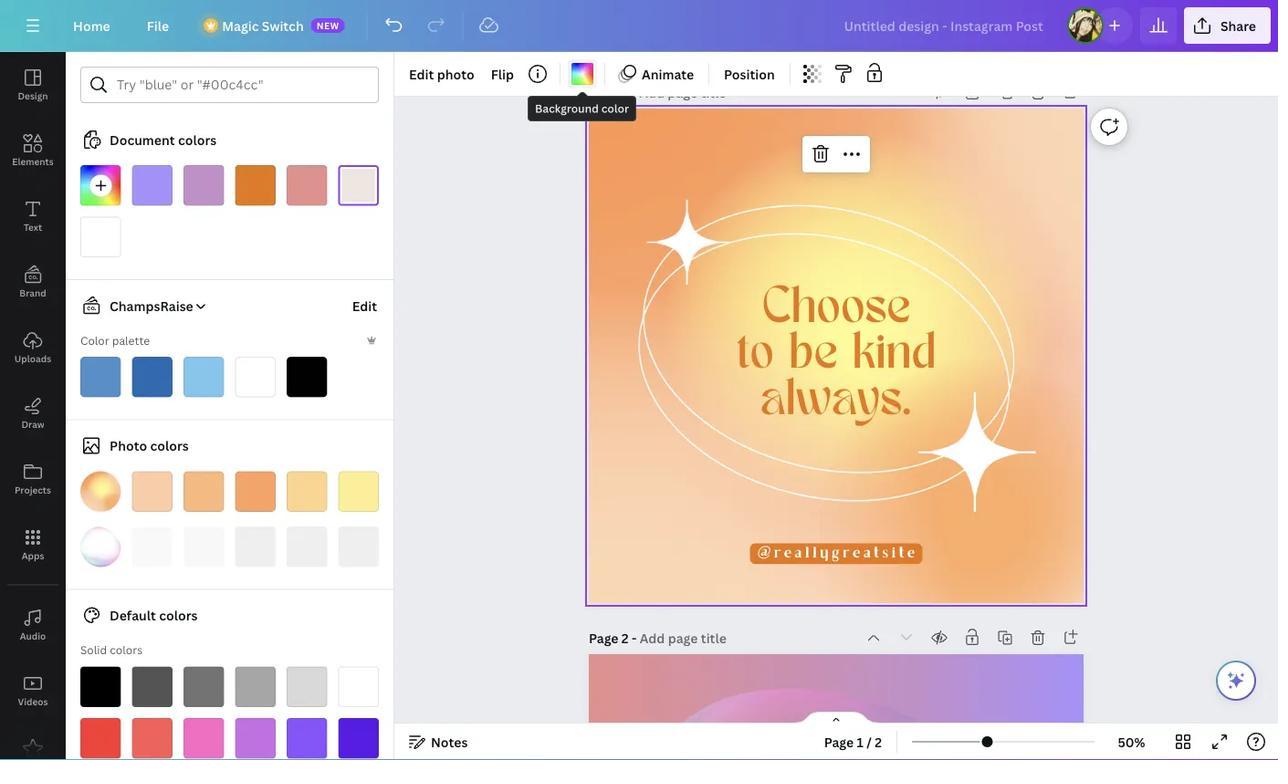 Task type: describe. For each thing, give the bounding box(es) containing it.
/
[[867, 734, 872, 751]]

page title text field for page 2 -
[[640, 629, 729, 647]]

switch
[[262, 17, 304, 34]]

audio button
[[0, 593, 66, 658]]

#010101 image
[[287, 357, 327, 398]]

notes button
[[402, 728, 475, 757]]

page for page 2
[[589, 629, 619, 647]]

uploads button
[[0, 315, 66, 381]]

coral red #ff5757 image
[[132, 719, 173, 759]]

#ffa15e image
[[235, 472, 276, 512]]

#c68fca image
[[184, 165, 224, 206]]

magic switch
[[222, 17, 304, 34]]

champsraise
[[110, 297, 193, 315]]

be
[[789, 331, 838, 380]]

photo colors
[[110, 437, 189, 455]]

videos button
[[0, 658, 66, 724]]

#ffb77a image
[[184, 472, 224, 512]]

draw
[[21, 418, 44, 431]]

colors for default colors
[[159, 607, 198, 625]]

background color
[[535, 101, 629, 116]]

file button
[[132, 7, 184, 44]]

audio
[[20, 630, 46, 642]]

page 1 / 2
[[824, 734, 882, 751]]

home link
[[58, 7, 125, 44]]

page 1 / 2 button
[[817, 728, 890, 757]]

side panel tab list
[[0, 52, 66, 761]]

black #000000 image
[[80, 667, 121, 708]]

uploads
[[14, 353, 51, 365]]

magic
[[222, 17, 259, 34]]

color
[[80, 333, 109, 348]]

pink #ff66c4 image
[[184, 719, 224, 759]]

champsraise button
[[73, 295, 208, 317]]

- for page 2 -
[[632, 629, 637, 647]]

position button
[[717, 59, 782, 89]]

edit for edit
[[352, 297, 377, 315]]

edit photo
[[409, 65, 475, 83]]

white #ffffff image
[[338, 667, 379, 708]]

draw button
[[0, 381, 66, 447]]

text
[[24, 221, 42, 233]]

canva assistant image
[[1226, 670, 1248, 692]]

1 for -
[[622, 83, 629, 100]]

photo
[[437, 65, 475, 83]]

apps button
[[0, 512, 66, 578]]

0 vertical spatial 2
[[622, 629, 629, 647]]

#a890fe image
[[132, 165, 173, 206]]

default
[[110, 607, 156, 625]]

colors for solid colors
[[110, 643, 143, 658]]

default colors
[[110, 607, 198, 625]]

document
[[110, 131, 175, 148]]

page 1 -
[[589, 83, 640, 100]]

add a new color image
[[80, 165, 121, 206]]

page for page 1
[[589, 83, 619, 100]]

design
[[18, 89, 48, 102]]

elements
[[12, 155, 54, 168]]

edit photo button
[[402, 59, 482, 89]]

notes
[[431, 734, 468, 751]]

projects button
[[0, 447, 66, 512]]

color
[[602, 101, 629, 116]]

choose
[[763, 284, 911, 334]]

aesthetic geometric minimalist line image
[[637, 199, 1036, 512]]

#010101 image
[[287, 357, 327, 398]]

#ffd489 image
[[287, 472, 327, 512]]

#166bb5 image
[[132, 357, 173, 398]]

to
[[737, 331, 774, 380]]

#ffee8d image
[[338, 472, 379, 512]]

show pages image
[[793, 711, 880, 726]]

brand
[[19, 287, 46, 299]]



Task type: locate. For each thing, give the bounding box(es) containing it.
share
[[1221, 17, 1257, 34]]

position
[[724, 65, 775, 83]]

colors
[[178, 131, 217, 148], [150, 437, 189, 455], [159, 607, 198, 625], [110, 643, 143, 658]]

violet #5e17eb image
[[338, 719, 379, 759], [338, 719, 379, 759]]

#ffffff image
[[80, 217, 121, 258], [235, 357, 276, 398], [235, 357, 276, 398]]

purple #8c52ff image
[[287, 719, 327, 759], [287, 719, 327, 759]]

light gray #d9d9d9 image
[[287, 667, 327, 708], [287, 667, 327, 708]]

photo
[[110, 437, 147, 455]]

0 vertical spatial page
[[589, 83, 619, 100]]

brand button
[[0, 249, 66, 315]]

- for page 1 -
[[632, 83, 637, 100]]

#ffb77a image
[[184, 472, 224, 512]]

magenta #cb6ce6 image
[[235, 719, 276, 759]]

gray #737373 image
[[184, 667, 224, 708]]

1 vertical spatial -
[[632, 629, 637, 647]]

0 vertical spatial edit
[[409, 65, 434, 83]]

colors right solid
[[110, 643, 143, 658]]

bright red #ff3131 image
[[80, 719, 121, 759], [80, 719, 121, 759]]

1 left the /
[[857, 734, 864, 751]]

Design title text field
[[830, 7, 1060, 44]]

palette
[[112, 333, 150, 348]]

file
[[147, 17, 169, 34]]

1 for /
[[857, 734, 864, 751]]

-
[[632, 83, 637, 100], [632, 629, 637, 647]]

0 vertical spatial page title text field
[[640, 83, 728, 101]]

design button
[[0, 52, 66, 118]]

1 vertical spatial edit
[[352, 297, 377, 315]]

1 - from the top
[[632, 83, 637, 100]]

flip
[[491, 65, 514, 83]]

2 vertical spatial page
[[824, 734, 854, 751]]

dark gray #545454 image
[[132, 667, 173, 708], [132, 667, 173, 708]]

#ffcca5 image
[[132, 472, 173, 512], [132, 472, 173, 512]]

1 inside "button"
[[857, 734, 864, 751]]

text button
[[0, 184, 66, 249]]

share button
[[1184, 7, 1271, 44]]

edit
[[409, 65, 434, 83], [352, 297, 377, 315]]

1 vertical spatial page title text field
[[640, 629, 729, 647]]

2 page title text field from the top
[[640, 629, 729, 647]]

#a890fe image
[[132, 165, 173, 206]]

animate button
[[613, 59, 701, 89]]

page title text field for page 1 -
[[640, 83, 728, 101]]

pink #ff66c4 image
[[184, 719, 224, 759]]

#4890cd image
[[80, 357, 121, 398], [80, 357, 121, 398]]

#166bb5 image
[[132, 357, 173, 398]]

gray #a6a6a6 image
[[235, 667, 276, 708], [235, 667, 276, 708]]

magenta #cb6ce6 image
[[235, 719, 276, 759]]

1
[[622, 83, 629, 100], [857, 734, 864, 751]]

2 inside "button"
[[875, 734, 882, 751]]

colors for document colors
[[178, 131, 217, 148]]

1 horizontal spatial edit
[[409, 65, 434, 83]]

elements button
[[0, 118, 66, 184]]

Try "blue" or "#00c4cc" search field
[[117, 68, 367, 102]]

2
[[622, 629, 629, 647], [875, 734, 882, 751]]

add a new color image
[[80, 165, 121, 206]]

page inside "button"
[[824, 734, 854, 751]]

black #000000 image
[[80, 667, 121, 708]]

kind
[[852, 331, 936, 380]]

#ea7600 image
[[235, 165, 276, 206], [235, 165, 276, 206]]

apps
[[22, 550, 44, 562]]

0 horizontal spatial edit
[[352, 297, 377, 315]]

solid
[[80, 643, 107, 658]]

videos
[[18, 696, 48, 708]]

colors right photo
[[150, 437, 189, 455]]

1 horizontal spatial 1
[[857, 734, 864, 751]]

0 vertical spatial -
[[632, 83, 637, 100]]

#f1e6e0 image
[[338, 165, 379, 206], [338, 165, 379, 206]]

colors up #c68fca icon
[[178, 131, 217, 148]]

@reallygreatsite
[[758, 546, 918, 561]]

main menu bar
[[0, 0, 1279, 52]]

2 - from the top
[[632, 629, 637, 647]]

page
[[589, 83, 619, 100], [589, 629, 619, 647], [824, 734, 854, 751]]

solid colors
[[80, 643, 143, 658]]

#ffd489 image
[[287, 472, 327, 512]]

50% button
[[1102, 728, 1162, 757]]

colors for photo colors
[[150, 437, 189, 455]]

edit button
[[350, 288, 379, 324]]

colors right default
[[159, 607, 198, 625]]

1 horizontal spatial 2
[[875, 734, 882, 751]]

coral red #ff5757 image
[[132, 719, 173, 759]]

edit inside dropdown button
[[409, 65, 434, 83]]

gray #737373 image
[[184, 667, 224, 708]]

0 horizontal spatial 1
[[622, 83, 629, 100]]

no color image
[[572, 63, 594, 85], [572, 63, 594, 85]]

always.
[[761, 377, 912, 427]]

document colors
[[110, 131, 217, 148]]

color palette
[[80, 333, 150, 348]]

background
[[535, 101, 599, 116]]

1 vertical spatial 1
[[857, 734, 864, 751]]

#75c6ef image
[[184, 357, 224, 398], [184, 357, 224, 398]]

new
[[317, 19, 340, 32]]

page 2 -
[[589, 629, 640, 647]]

#c68fca image
[[184, 165, 224, 206]]

white #ffffff image
[[338, 667, 379, 708]]

flip button
[[484, 59, 521, 89]]

1 up color
[[622, 83, 629, 100]]

1 page title text field from the top
[[640, 83, 728, 101]]

#ea8d8d image
[[287, 165, 327, 206], [287, 165, 327, 206]]

#ffa15e image
[[235, 472, 276, 512]]

0 vertical spatial 1
[[622, 83, 629, 100]]

edit inside button
[[352, 297, 377, 315]]

1 vertical spatial 2
[[875, 734, 882, 751]]

1 vertical spatial page
[[589, 629, 619, 647]]

choose to be kind always.
[[737, 284, 936, 427]]

edit for edit photo
[[409, 65, 434, 83]]

50%
[[1118, 734, 1146, 751]]

#ffee8d image
[[338, 472, 379, 512]]

#ffffff image
[[80, 217, 121, 258]]

home
[[73, 17, 110, 34]]

projects
[[15, 484, 51, 496]]

Page title text field
[[640, 83, 728, 101], [640, 629, 729, 647]]

animate
[[642, 65, 694, 83]]

0 horizontal spatial 2
[[622, 629, 629, 647]]



Task type: vqa. For each thing, say whether or not it's contained in the screenshot.
Case Studies link
no



